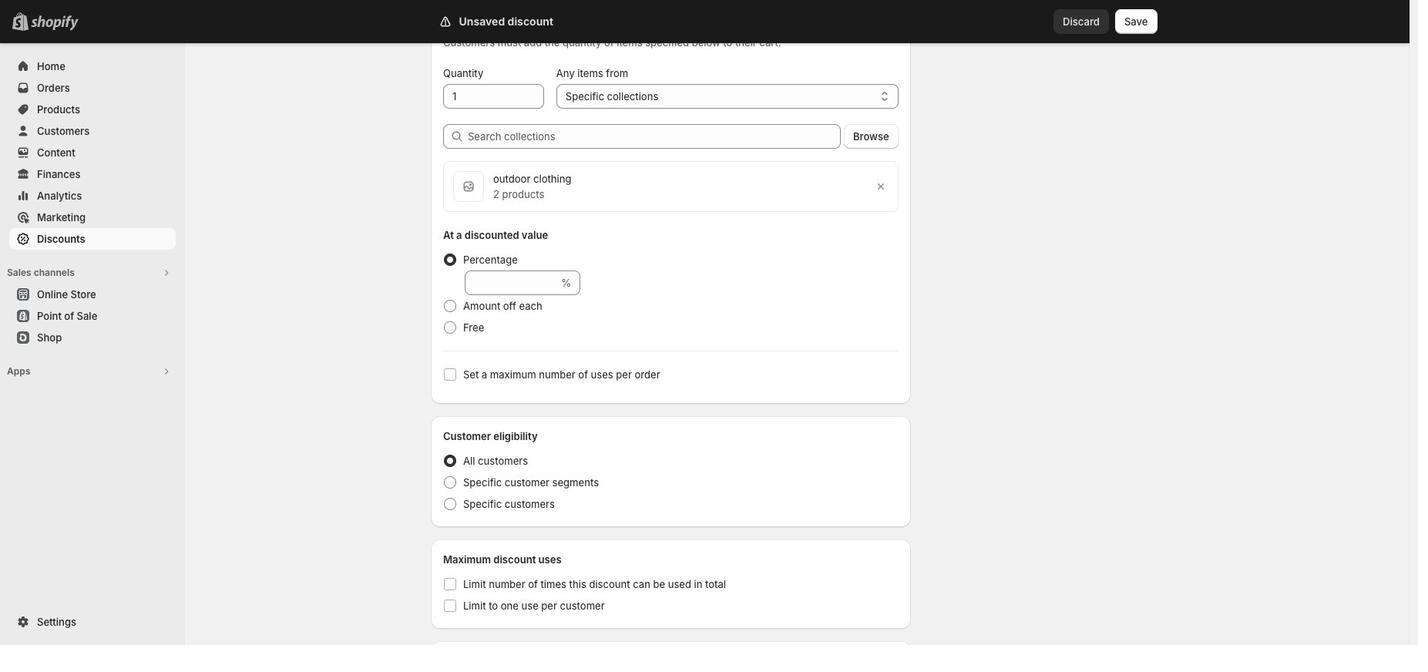 Task type: locate. For each thing, give the bounding box(es) containing it.
None text field
[[443, 84, 544, 109], [465, 271, 558, 295], [443, 84, 544, 109], [465, 271, 558, 295]]



Task type: vqa. For each thing, say whether or not it's contained in the screenshot.
3 to the right
no



Task type: describe. For each thing, give the bounding box(es) containing it.
shopify image
[[31, 15, 79, 31]]

Search collections text field
[[468, 124, 841, 149]]



